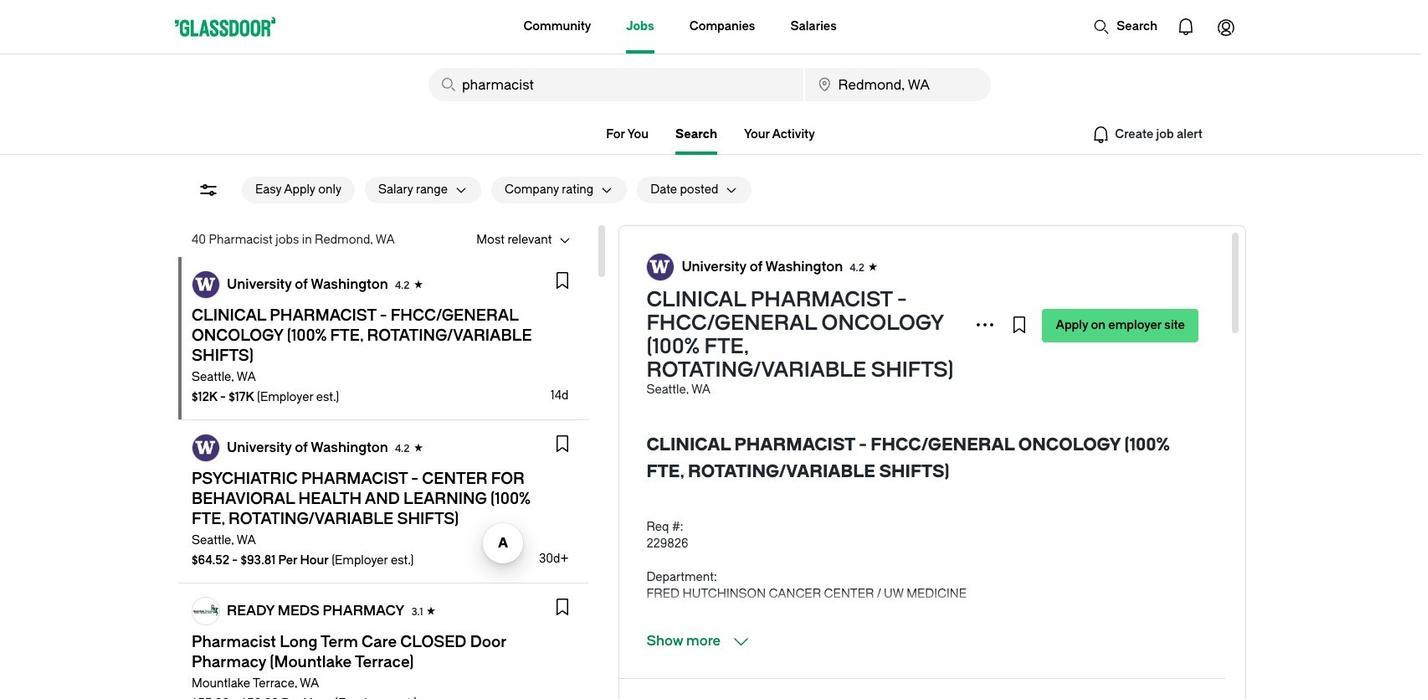 Task type: describe. For each thing, give the bounding box(es) containing it.
jobs list element
[[178, 257, 589, 699]]

Search location field
[[805, 68, 992, 101]]

none field search keyword
[[429, 68, 804, 101]]



Task type: locate. For each thing, give the bounding box(es) containing it.
lottie animation container image
[[1167, 7, 1207, 47], [1207, 7, 1247, 47], [1094, 18, 1111, 35], [1094, 18, 1111, 35]]

1 horizontal spatial none field
[[805, 68, 992, 101]]

lottie animation container image
[[457, 0, 525, 52], [457, 0, 525, 52], [1167, 7, 1207, 47], [1207, 7, 1247, 47]]

university of washington logo image
[[648, 254, 674, 281], [193, 271, 219, 298], [193, 435, 219, 461]]

1 none field from the left
[[429, 68, 804, 101]]

0 horizontal spatial none field
[[429, 68, 804, 101]]

Search keyword field
[[429, 68, 804, 101]]

ready meds pharmacy logo image
[[193, 598, 219, 625]]

None field
[[429, 68, 804, 101], [805, 68, 992, 101]]

none field search location
[[805, 68, 992, 101]]

2 none field from the left
[[805, 68, 992, 101]]

open filter menu image
[[198, 180, 219, 200]]



Task type: vqa. For each thing, say whether or not it's contained in the screenshot.
Share this post on LinkedIn image
no



